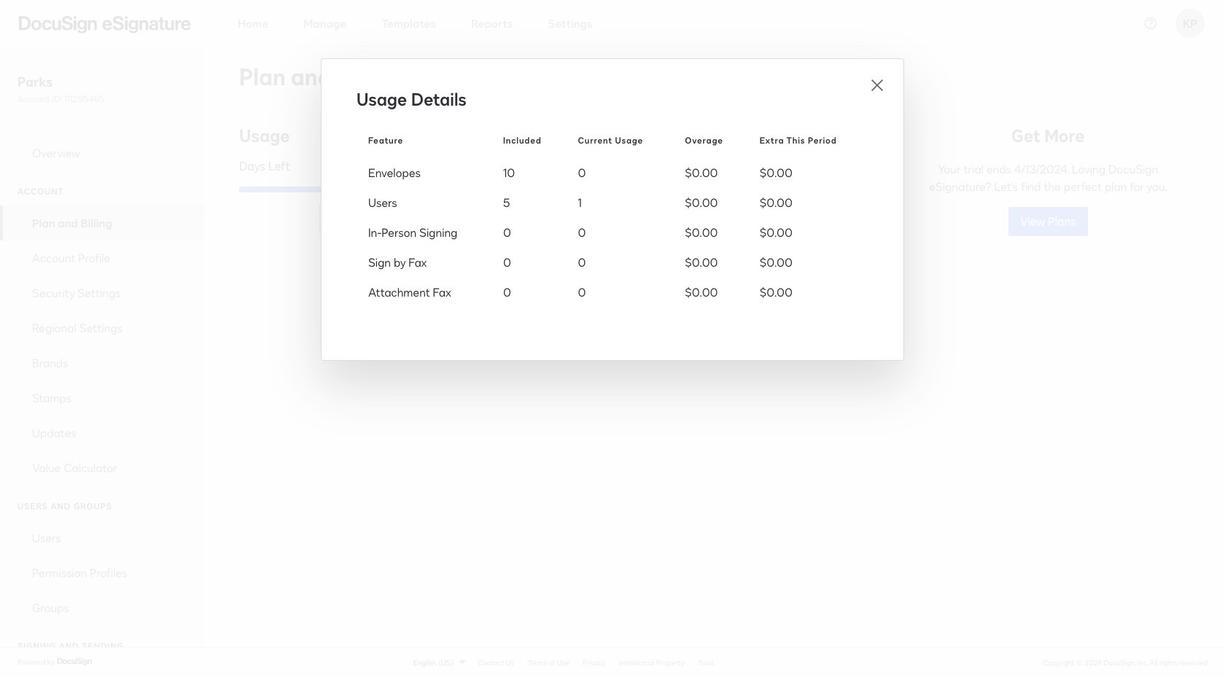 Task type: describe. For each thing, give the bounding box(es) containing it.
docusign admin image
[[19, 16, 191, 33]]



Task type: locate. For each thing, give the bounding box(es) containing it.
users and groups element
[[0, 521, 204, 626]]

docusign image
[[57, 657, 93, 668]]

account element
[[0, 206, 204, 486]]



Task type: vqa. For each thing, say whether or not it's contained in the screenshot.
the Enter name text box
no



